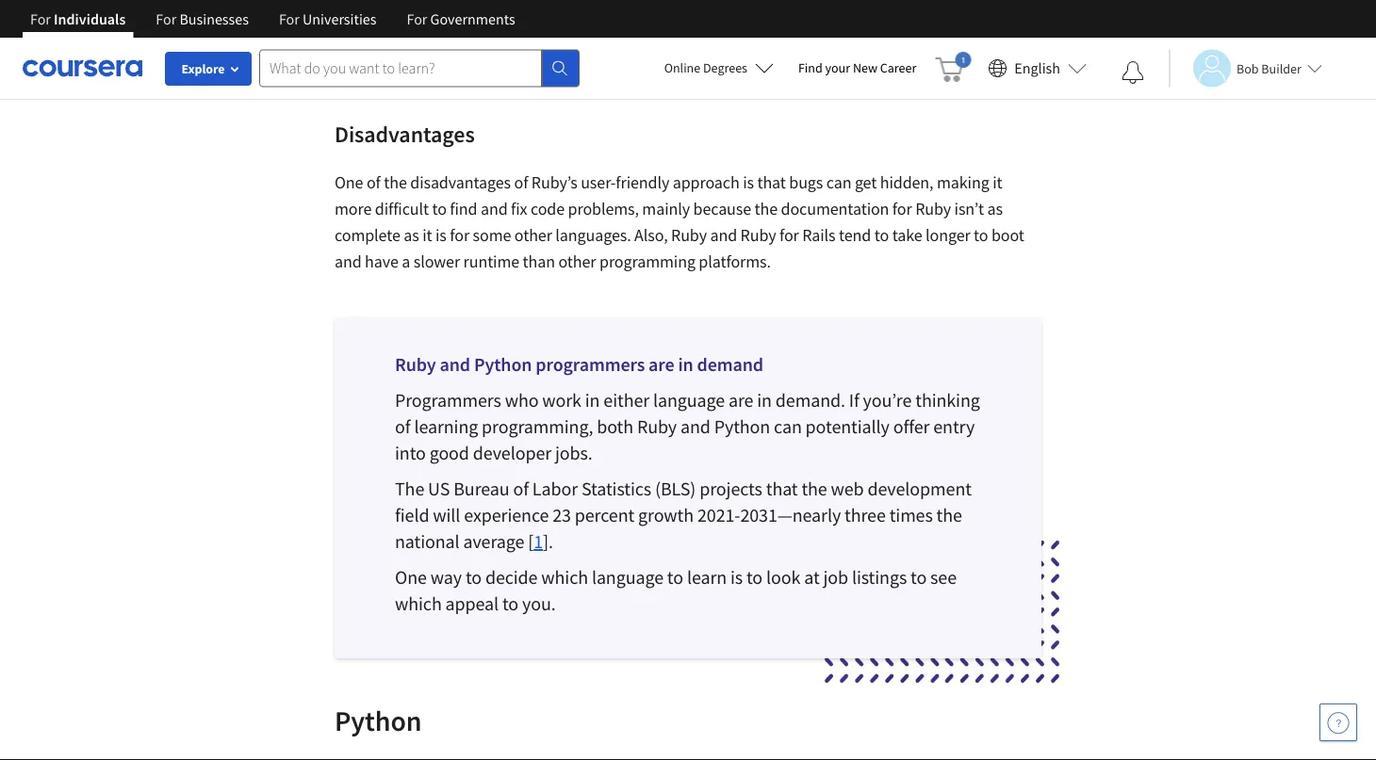 Task type: describe. For each thing, give the bounding box(es) containing it.
english
[[1014, 59, 1060, 78]]

0 horizontal spatial as
[[404, 225, 419, 246]]

friendly
[[616, 172, 669, 193]]

for for individuals
[[30, 9, 51, 28]]

than
[[523, 251, 555, 272]]

into
[[395, 442, 426, 465]]

language for which
[[592, 566, 664, 590]]

and left the fix
[[481, 198, 508, 220]]

at
[[804, 566, 820, 590]]

ruby down mainly
[[671, 225, 707, 246]]

developer
[[473, 442, 551, 465]]

statistics
[[581, 477, 651, 501]]

one way to decide which language to learn is to look at job listings to see which appeal to you.
[[395, 566, 957, 616]]

1 horizontal spatial in
[[678, 353, 693, 377]]

either
[[604, 389, 650, 412]]

entry
[[933, 415, 975, 439]]

disadvantages
[[335, 120, 479, 148]]

one for disadvantages
[[335, 172, 363, 193]]

demand
[[697, 353, 764, 377]]

a
[[402, 251, 410, 272]]

way
[[430, 566, 462, 590]]

bob builder
[[1237, 60, 1301, 77]]

have
[[365, 251, 399, 272]]

python inside programmers who work in either language are in demand. if you're thinking of learning programming, both ruby and python can potentially offer entry into good developer jobs.
[[714, 415, 770, 439]]

web
[[831, 477, 864, 501]]

1 ].
[[534, 530, 553, 554]]

complete
[[335, 225, 400, 246]]

and up programmers
[[440, 353, 470, 377]]

your
[[825, 59, 850, 76]]

making
[[937, 172, 989, 193]]

runtime
[[463, 251, 519, 272]]

platforms.
[[699, 251, 771, 272]]

ruby's
[[531, 172, 577, 193]]

bob
[[1237, 60, 1259, 77]]

explore button
[[165, 52, 252, 86]]

field
[[395, 504, 429, 527]]

languages.
[[555, 225, 631, 246]]

rails
[[802, 225, 836, 246]]

to left learn
[[667, 566, 683, 590]]

fix
[[511, 198, 527, 220]]

find your new career link
[[789, 57, 926, 80]]

for universities
[[279, 9, 377, 28]]

bugs
[[789, 172, 823, 193]]

isn't
[[954, 198, 984, 220]]

will
[[433, 504, 460, 527]]

one of the disadvantages of ruby's user-friendly approach is that bugs can get hidden, making it more difficult to find and fix code problems, mainly because the documentation for ruby isn't as complete as it is for some other languages. also, ruby and ruby for rails tend to take longer to boot and have a slower runtime than other programming platforms.
[[335, 172, 1024, 272]]

0 vertical spatial python
[[474, 353, 532, 377]]

difficult
[[375, 198, 429, 220]]

both
[[597, 415, 633, 439]]

help center image
[[1327, 712, 1350, 734]]

governments
[[430, 9, 515, 28]]

2 horizontal spatial in
[[757, 389, 772, 412]]

see
[[930, 566, 957, 590]]

of up more
[[367, 172, 381, 193]]

0 horizontal spatial for
[[450, 225, 469, 246]]

national
[[395, 530, 460, 554]]

language for either
[[653, 389, 725, 412]]

are inside programmers who work in either language are in demand. if you're thinking of learning programming, both ruby and python can potentially offer entry into good developer jobs.
[[729, 389, 753, 412]]

appeal
[[445, 592, 499, 616]]

programmers who work in either language are in demand. if you're thinking of learning programming, both ruby and python can potentially offer entry into good developer jobs.
[[395, 389, 980, 465]]

labor
[[532, 477, 578, 501]]

programming
[[599, 251, 695, 272]]

listings
[[852, 566, 907, 590]]

2 horizontal spatial for
[[892, 198, 912, 220]]

boot
[[992, 225, 1024, 246]]

find your new career
[[798, 59, 916, 76]]

can inside one of the disadvantages of ruby's user-friendly approach is that bugs can get hidden, making it more difficult to find and fix code problems, mainly because the documentation for ruby isn't as complete as it is for some other languages. also, ruby and ruby for rails tend to take longer to boot and have a slower runtime than other programming platforms.
[[826, 172, 851, 193]]

and down because
[[710, 225, 737, 246]]

0 horizontal spatial in
[[585, 389, 600, 412]]

[
[[528, 530, 534, 554]]

individuals
[[54, 9, 126, 28]]

the up difficult
[[384, 172, 407, 193]]

english button
[[981, 38, 1094, 99]]

tend
[[839, 225, 871, 246]]

percent
[[575, 504, 635, 527]]

find
[[798, 59, 823, 76]]

approach
[[673, 172, 740, 193]]

1 horizontal spatial it
[[993, 172, 1002, 193]]

bob builder button
[[1169, 49, 1322, 87]]

slower
[[414, 251, 460, 272]]

can inside programmers who work in either language are in demand. if you're thinking of learning programming, both ruby and python can potentially offer entry into good developer jobs.
[[774, 415, 802, 439]]

0 vertical spatial as
[[987, 198, 1003, 220]]

ruby inside programmers who work in either language are in demand. if you're thinking of learning programming, both ruby and python can potentially offer entry into good developer jobs.
[[637, 415, 677, 439]]

because
[[693, 198, 751, 220]]

thinking
[[915, 389, 980, 412]]

1
[[534, 530, 543, 554]]

0 horizontal spatial it
[[422, 225, 432, 246]]

the right because
[[755, 198, 778, 220]]

coursera image
[[23, 53, 142, 83]]

jobs.
[[555, 442, 593, 465]]

us
[[428, 477, 450, 501]]

banner navigation
[[15, 0, 530, 38]]

you're
[[863, 389, 912, 412]]

2 vertical spatial python
[[335, 703, 422, 738]]

the left web
[[802, 477, 827, 501]]

and down complete
[[335, 251, 362, 272]]

online degrees button
[[649, 47, 789, 89]]

programmers
[[536, 353, 645, 377]]

of inside the us bureau of labor statistics (bls) projects that the web development field will experience 23 percent growth 2021-2031—nearly three times the national average [
[[513, 477, 529, 501]]

if
[[849, 389, 859, 412]]

0 horizontal spatial are
[[649, 353, 674, 377]]

get
[[855, 172, 877, 193]]

of up the fix
[[514, 172, 528, 193]]

who
[[505, 389, 539, 412]]

good
[[430, 442, 469, 465]]

career
[[880, 59, 916, 76]]



Task type: vqa. For each thing, say whether or not it's contained in the screenshot.
on-
no



Task type: locate. For each thing, give the bounding box(es) containing it.
for governments
[[407, 9, 515, 28]]

1 vertical spatial are
[[729, 389, 753, 412]]

it up slower
[[422, 225, 432, 246]]

and inside programmers who work in either language are in demand. if you're thinking of learning programming, both ruby and python can potentially offer entry into good developer jobs.
[[681, 415, 711, 439]]

the
[[395, 477, 424, 501]]

in right work
[[585, 389, 600, 412]]

which up you.
[[541, 566, 588, 590]]

for left businesses
[[156, 9, 176, 28]]

of up experience
[[513, 477, 529, 501]]

2 for from the left
[[156, 9, 176, 28]]

one
[[335, 172, 363, 193], [395, 566, 427, 590]]

is up because
[[743, 172, 754, 193]]

work
[[542, 389, 581, 412]]

3 for from the left
[[279, 9, 300, 28]]

which down way
[[395, 592, 442, 616]]

more
[[335, 198, 372, 220]]

0 horizontal spatial other
[[514, 225, 552, 246]]

1 horizontal spatial for
[[779, 225, 799, 246]]

for for businesses
[[156, 9, 176, 28]]

0 vertical spatial one
[[335, 172, 363, 193]]

that
[[757, 172, 786, 193], [766, 477, 798, 501]]

0 vertical spatial language
[[653, 389, 725, 412]]

1 vertical spatial is
[[435, 225, 447, 246]]

23
[[553, 504, 571, 527]]

potentially
[[806, 415, 890, 439]]

1 for from the left
[[30, 9, 51, 28]]

that up 2031—nearly on the right of the page
[[766, 477, 798, 501]]

longer
[[926, 225, 970, 246]]

three
[[845, 504, 886, 527]]

find
[[450, 198, 477, 220]]

1 vertical spatial language
[[592, 566, 664, 590]]

is up slower
[[435, 225, 447, 246]]

1 horizontal spatial python
[[474, 353, 532, 377]]

can up documentation
[[826, 172, 851, 193]]

user-
[[581, 172, 616, 193]]

bureau
[[454, 477, 510, 501]]

2031—nearly
[[740, 504, 841, 527]]

python
[[474, 353, 532, 377], [714, 415, 770, 439], [335, 703, 422, 738]]

as up a
[[404, 225, 419, 246]]

1 horizontal spatial one
[[395, 566, 427, 590]]

experience
[[464, 504, 549, 527]]

1 horizontal spatial as
[[987, 198, 1003, 220]]

to left look
[[746, 566, 763, 590]]

What do you want to learn? text field
[[259, 49, 542, 87]]

for for universities
[[279, 9, 300, 28]]

other down the languages.
[[558, 251, 596, 272]]

1 vertical spatial that
[[766, 477, 798, 501]]

job
[[823, 566, 848, 590]]

0 vertical spatial that
[[757, 172, 786, 193]]

0 vertical spatial is
[[743, 172, 754, 193]]

that inside the us bureau of labor statistics (bls) projects that the web development field will experience 23 percent growth 2021-2031—nearly three times the national average [
[[766, 477, 798, 501]]

0 horizontal spatial one
[[335, 172, 363, 193]]

degrees
[[703, 59, 747, 76]]

and
[[481, 198, 508, 220], [710, 225, 737, 246], [335, 251, 362, 272], [440, 353, 470, 377], [681, 415, 711, 439]]

and up '(bls)'
[[681, 415, 711, 439]]

1 horizontal spatial can
[[826, 172, 851, 193]]

to left find
[[432, 198, 447, 220]]

it
[[993, 172, 1002, 193], [422, 225, 432, 246]]

1 vertical spatial can
[[774, 415, 802, 439]]

None search field
[[259, 49, 580, 87]]

for
[[30, 9, 51, 28], [156, 9, 176, 28], [279, 9, 300, 28], [407, 9, 427, 28]]

ruby and python programmers are in demand
[[395, 353, 764, 377]]

0 horizontal spatial which
[[395, 592, 442, 616]]

one left way
[[395, 566, 427, 590]]

ruby up the longer
[[915, 198, 951, 220]]

growth
[[638, 504, 694, 527]]

for down hidden,
[[892, 198, 912, 220]]

of up into
[[395, 415, 410, 439]]

1 vertical spatial it
[[422, 225, 432, 246]]

is inside one way to decide which language to learn is to look at job listings to see which appeal to you.
[[730, 566, 743, 590]]

show notifications image
[[1122, 61, 1144, 84]]

0 vertical spatial which
[[541, 566, 588, 590]]

look
[[766, 566, 800, 590]]

online degrees
[[664, 59, 747, 76]]

to up 'appeal'
[[466, 566, 482, 590]]

for for governments
[[407, 9, 427, 28]]

0 horizontal spatial python
[[335, 703, 422, 738]]

1 vertical spatial python
[[714, 415, 770, 439]]

2 horizontal spatial python
[[714, 415, 770, 439]]

the
[[384, 172, 407, 193], [755, 198, 778, 220], [802, 477, 827, 501], [937, 504, 962, 527]]

0 vertical spatial are
[[649, 353, 674, 377]]

learning
[[414, 415, 478, 439]]

0 vertical spatial can
[[826, 172, 851, 193]]

to down "decide"
[[502, 592, 518, 616]]

for
[[892, 198, 912, 220], [450, 225, 469, 246], [779, 225, 799, 246]]

for left "universities"
[[279, 9, 300, 28]]

learn
[[687, 566, 727, 590]]

one inside one way to decide which language to learn is to look at job listings to see which appeal to you.
[[395, 566, 427, 590]]

are up either
[[649, 353, 674, 377]]

businesses
[[179, 9, 249, 28]]

decide
[[485, 566, 538, 590]]

documentation
[[781, 198, 889, 220]]

disadvantages
[[410, 172, 511, 193]]

1 vertical spatial as
[[404, 225, 419, 246]]

1 vertical spatial one
[[395, 566, 427, 590]]

are down demand
[[729, 389, 753, 412]]

shopping cart: 1 item image
[[935, 52, 971, 82]]

one for the us bureau of labor statistics (bls) projects that the web development field will experience 23 percent growth 2021-2031—nearly three times the national average [
[[395, 566, 427, 590]]

0 horizontal spatial can
[[774, 415, 802, 439]]

1 horizontal spatial other
[[558, 251, 596, 272]]

to left the boot
[[974, 225, 988, 246]]

programming,
[[482, 415, 593, 439]]

1 horizontal spatial which
[[541, 566, 588, 590]]

of inside programmers who work in either language are in demand. if you're thinking of learning programming, both ruby and python can potentially offer entry into good developer jobs.
[[395, 415, 410, 439]]

language down percent
[[592, 566, 664, 590]]

can down demand.
[[774, 415, 802, 439]]

for left the 'rails' at the right of page
[[779, 225, 799, 246]]

offer
[[893, 415, 930, 439]]

to left see
[[911, 566, 927, 590]]

demand.
[[776, 389, 845, 412]]

ruby up programmers
[[395, 353, 436, 377]]

1 link
[[534, 530, 543, 554]]

problems,
[[568, 198, 639, 220]]

language inside programmers who work in either language are in demand. if you're thinking of learning programming, both ruby and python can potentially offer entry into good developer jobs.
[[653, 389, 725, 412]]

0 vertical spatial other
[[514, 225, 552, 246]]

is
[[743, 172, 754, 193], [435, 225, 447, 246], [730, 566, 743, 590]]

2 vertical spatial is
[[730, 566, 743, 590]]

online
[[664, 59, 701, 76]]

1 horizontal spatial are
[[729, 389, 753, 412]]

the us bureau of labor statistics (bls) projects that the web development field will experience 23 percent growth 2021-2031—nearly three times the national average [
[[395, 477, 972, 554]]

as right isn't
[[987, 198, 1003, 220]]

can
[[826, 172, 851, 193], [774, 415, 802, 439]]

builder
[[1261, 60, 1301, 77]]

projects
[[700, 477, 762, 501]]

language down demand
[[653, 389, 725, 412]]

new
[[853, 59, 878, 76]]

you.
[[522, 592, 556, 616]]

for down find
[[450, 225, 469, 246]]

explore
[[181, 60, 225, 77]]

1 vertical spatial which
[[395, 592, 442, 616]]

ruby down either
[[637, 415, 677, 439]]

for up what do you want to learn? text field at the left top of the page
[[407, 9, 427, 28]]

development
[[868, 477, 972, 501]]

which
[[541, 566, 588, 590], [395, 592, 442, 616]]

other up than
[[514, 225, 552, 246]]

that left bugs
[[757, 172, 786, 193]]

times
[[889, 504, 933, 527]]

to left take
[[874, 225, 889, 246]]

for individuals
[[30, 9, 126, 28]]

the right times
[[937, 504, 962, 527]]

language inside one way to decide which language to learn is to look at job listings to see which appeal to you.
[[592, 566, 664, 590]]

is right learn
[[730, 566, 743, 590]]

4 for from the left
[[407, 9, 427, 28]]

ruby up platforms.
[[740, 225, 776, 246]]

hidden,
[[880, 172, 934, 193]]

one inside one of the disadvantages of ruby's user-friendly approach is that bugs can get hidden, making it more difficult to find and fix code problems, mainly because the documentation for ruby isn't as complete as it is for some other languages. also, ruby and ruby for rails tend to take longer to boot and have a slower runtime than other programming platforms.
[[335, 172, 363, 193]]

0 vertical spatial it
[[993, 172, 1002, 193]]

also,
[[634, 225, 668, 246]]

other
[[514, 225, 552, 246], [558, 251, 596, 272]]

in left demand.
[[757, 389, 772, 412]]

for left "individuals"
[[30, 9, 51, 28]]

(bls)
[[655, 477, 696, 501]]

in left demand
[[678, 353, 693, 377]]

for businesses
[[156, 9, 249, 28]]

].
[[543, 530, 553, 554]]

one up more
[[335, 172, 363, 193]]

that inside one of the disadvantages of ruby's user-friendly approach is that bugs can get hidden, making it more difficult to find and fix code problems, mainly because the documentation for ruby isn't as complete as it is for some other languages. also, ruby and ruby for rails tend to take longer to boot and have a slower runtime than other programming platforms.
[[757, 172, 786, 193]]

it right making
[[993, 172, 1002, 193]]

programmers
[[395, 389, 501, 412]]

ruby
[[915, 198, 951, 220], [671, 225, 707, 246], [740, 225, 776, 246], [395, 353, 436, 377], [637, 415, 677, 439]]

take
[[892, 225, 922, 246]]

1 vertical spatial other
[[558, 251, 596, 272]]

are
[[649, 353, 674, 377], [729, 389, 753, 412]]

some
[[473, 225, 511, 246]]



